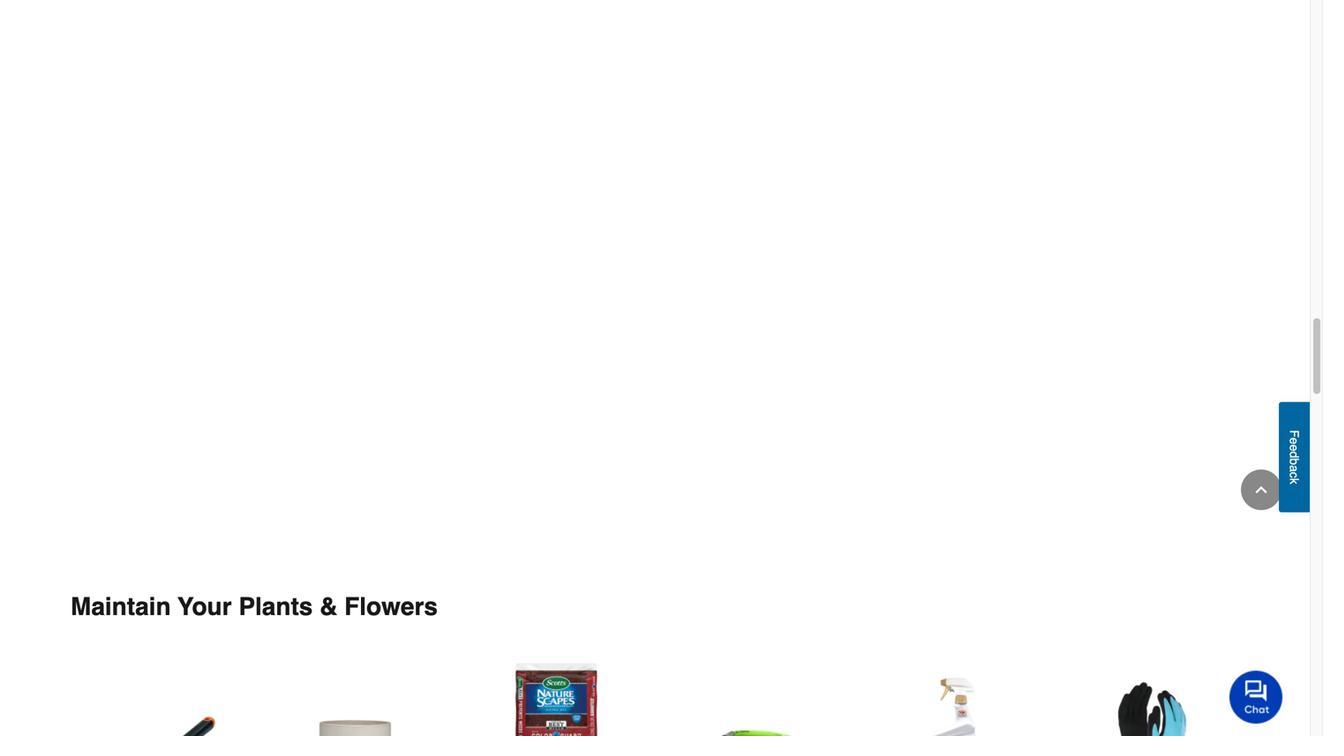 Task type: describe. For each thing, give the bounding box(es) containing it.
a bag of scotts nature scapes mulch. image
[[470, 649, 641, 736]]

chevron up image
[[1253, 481, 1270, 499]]

&
[[320, 593, 338, 621]]

a
[[1287, 465, 1302, 472]]

scroll to top element
[[1241, 470, 1282, 510]]

flowers
[[344, 593, 438, 621]]

b
[[1287, 458, 1302, 465]]

a black garden spade. image
[[71, 649, 242, 736]]

c
[[1287, 472, 1302, 478]]

a beige and tan planter. image
[[270, 649, 441, 736]]

chat invite button image
[[1230, 670, 1284, 724]]

f e e d b a c k
[[1287, 430, 1302, 484]]

a bottle spray pest control. image
[[869, 649, 1040, 736]]

a green garden hose in a coil. image
[[669, 649, 840, 736]]

f e e d b a c k button
[[1279, 402, 1310, 512]]

maintain your plants & flowers
[[71, 593, 438, 621]]



Task type: vqa. For each thing, say whether or not it's contained in the screenshot.
D
yes



Task type: locate. For each thing, give the bounding box(es) containing it.
d
[[1287, 451, 1302, 458]]

maintain
[[71, 593, 171, 621]]

plants
[[239, 593, 313, 621]]

f
[[1287, 430, 1302, 438]]

a pair of black and blue garden gloves. image
[[1068, 649, 1239, 736]]

k
[[1287, 478, 1302, 484]]

e
[[1287, 437, 1302, 444], [1287, 444, 1302, 451]]

e up d
[[1287, 437, 1302, 444]]

1 e from the top
[[1287, 437, 1302, 444]]

your
[[178, 593, 232, 621]]

2 e from the top
[[1287, 444, 1302, 451]]

e up b
[[1287, 444, 1302, 451]]



